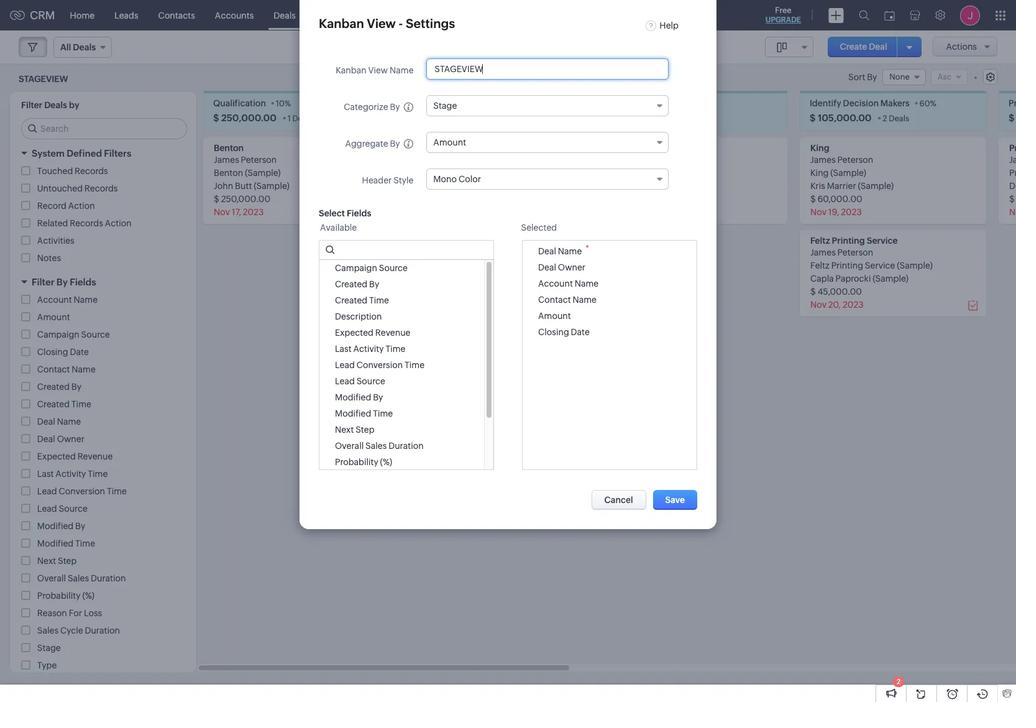 Task type: vqa. For each thing, say whether or not it's contained in the screenshot.
Contacts image
no



Task type: describe. For each thing, give the bounding box(es) containing it.
feltz printing service james peterson feltz printing service (sample) capla paprocki (sample) $ 45,000.00 nov 20, 2023
[[811, 236, 933, 310]]

truhlar up sage
[[413, 168, 441, 178]]

campaign source
[[37, 330, 110, 340]]

Amount field
[[427, 132, 669, 153]]

2023 inside king james peterson king (sample) kris marrier (sample) $ 60,000.00 nov 19, 2023
[[842, 207, 863, 217]]

1
[[288, 114, 291, 123]]

(sample) up james venere (sample) link at the top right of the page
[[645, 168, 681, 178]]

for
[[69, 608, 82, 618]]

source for lead source
[[59, 504, 88, 514]]

1 vertical spatial expected
[[37, 452, 76, 462]]

attys
[[494, 143, 515, 153]]

paprocki
[[836, 274, 872, 284]]

deal owner
[[37, 434, 85, 444]]

categorize by
[[344, 102, 400, 112]]

1 vertical spatial sales
[[68, 574, 89, 584]]

campaign for campaign source
[[37, 330, 79, 340]]

free upgrade
[[766, 6, 802, 24]]

filter by fields button
[[10, 271, 197, 293]]

profile image
[[961, 5, 981, 25]]

stageview
[[19, 74, 68, 84]]

closing date
[[37, 347, 89, 357]]

deal for deal owner account name contact name amount closing date
[[539, 262, 557, 272]]

1 vertical spatial service
[[866, 261, 896, 271]]

untouched
[[37, 184, 83, 194]]

0 vertical spatial action
[[68, 201, 95, 211]]

deal for deal name
[[37, 417, 55, 427]]

date inside the deal owner account name contact name amount closing date
[[571, 327, 590, 337]]

amount inside the deal owner account name contact name amount closing date
[[539, 311, 571, 321]]

by for aggregate by
[[390, 139, 400, 149]]

king link
[[811, 143, 830, 153]]

modified by
[[37, 521, 85, 531]]

1 vertical spatial conversion
[[59, 487, 105, 496]]

2 for 105,000.00
[[883, 114, 888, 123]]

identify
[[810, 98, 842, 108]]

(sample) up "kris marrier (sample)" link
[[831, 168, 867, 178]]

% for $ 105,000.00
[[931, 99, 937, 108]]

overall inside campaign source created by created time description expected revenue last activity time lead conversion time lead source modified by modified time next step overall sales duration probability (%)
[[335, 441, 364, 451]]

10 %
[[276, 99, 291, 108]]

truhlar down $ 100,000.00
[[413, 143, 442, 153]]

sales inside campaign source created by created time description expected revenue last activity time lead conversion time lead source modified by modified time next step overall sales duration probability (%)
[[366, 441, 387, 451]]

and for truhlar and truhlar attys
[[444, 143, 461, 153]]

owner for deal owner
[[57, 434, 85, 444]]

cycle
[[60, 626, 83, 636]]

conversion inside campaign source created by created time description expected revenue last activity time lead conversion time lead source modified by modified time next step overall sales duration probability (%)
[[357, 360, 403, 370]]

create deal
[[841, 42, 888, 52]]

header
[[362, 175, 392, 185]]

reason for loss
[[37, 608, 102, 618]]

kanban for kanban view name
[[336, 65, 367, 75]]

capla
[[811, 274, 834, 284]]

system defined filters button
[[10, 143, 197, 164]]

cancel
[[605, 495, 634, 505]]

1 horizontal spatial fields
[[347, 208, 372, 218]]

stage inside field
[[434, 101, 457, 111]]

truhlar and truhlar (sample) link
[[413, 168, 527, 178]]

color
[[459, 174, 481, 184]]

$ 105,000.00
[[810, 113, 872, 123]]

60 %
[[920, 99, 937, 108]]

1 vertical spatial printing
[[832, 261, 864, 271]]

peterson inside king james peterson king (sample) kris marrier (sample) $ 60,000.00 nov 19, 2023
[[838, 155, 874, 165]]

calls
[[415, 10, 435, 20]]

2 deals for $ 100,000.00
[[486, 114, 513, 123]]

contact inside the deal owner account name contact name amount closing date
[[539, 295, 571, 305]]

2 horizontal spatial 2
[[897, 678, 901, 685]]

(sample) right venere
[[669, 181, 705, 191]]

sage
[[413, 181, 433, 191]]

none text field inside left panel element
[[320, 241, 494, 259]]

(sample) right marrier on the right top of page
[[859, 181, 894, 191]]

upgrade
[[766, 16, 802, 24]]

and for truhlar and truhlar (sample) sage wieser (sample)
[[443, 168, 460, 178]]

20,
[[829, 300, 842, 310]]

related records action
[[37, 218, 132, 228]]

expected inside campaign source created by created time description expected revenue last activity time lead conversion time lead source modified by modified time next step overall sales duration probability (%)
[[335, 328, 374, 338]]

2 vertical spatial sales
[[37, 626, 59, 636]]

1 vertical spatial next
[[37, 556, 56, 566]]

james inside 'feltz printing service james peterson feltz printing service (sample) capla paprocki (sample) $ 45,000.00 nov 20, 2023'
[[811, 248, 836, 258]]

Mono Color field
[[427, 169, 669, 190]]

-
[[399, 16, 403, 30]]

sort
[[849, 72, 866, 82]]

description
[[335, 312, 382, 322]]

deals link
[[264, 0, 306, 30]]

$ 
[[1009, 113, 1017, 123]]

venere
[[639, 181, 667, 191]]

feltz printing service link
[[811, 236, 898, 246]]

identify decision makers
[[810, 98, 910, 108]]

expected revenue
[[37, 452, 113, 462]]

decision
[[844, 98, 879, 108]]

2 for 100,000.00
[[486, 114, 491, 123]]

contacts
[[158, 10, 195, 20]]

lead source
[[37, 504, 88, 514]]

next step
[[37, 556, 77, 566]]

probability inside campaign source created by created time description expected revenue last activity time lead conversion time lead source modified by modified time next step overall sales duration probability (%)
[[335, 457, 379, 467]]

0 horizontal spatial probability
[[37, 591, 81, 601]]

cancel button
[[592, 490, 647, 510]]

truhlar and truhlar attys
[[413, 143, 515, 153]]

touched
[[37, 166, 73, 176]]

by for sort by
[[868, 72, 878, 82]]

truhlar up sage wieser (sample) link
[[461, 168, 490, 178]]

2 king from the top
[[811, 168, 829, 178]]

1 vertical spatial action
[[105, 218, 132, 228]]

chemel for chemel (sample) james venere (sample)
[[612, 168, 644, 178]]

free
[[776, 6, 792, 15]]

nov inside king james peterson king (sample) kris marrier (sample) $ 60,000.00 nov 19, 2023
[[811, 207, 827, 217]]

name inside deal name *
[[558, 246, 582, 256]]

0 horizontal spatial step
[[58, 556, 77, 566]]

filter for filter by fields
[[32, 277, 54, 288]]

60,000.00
[[818, 194, 863, 204]]

amount inside field
[[434, 137, 466, 147]]

defined
[[67, 148, 102, 159]]

1 vertical spatial overall
[[37, 574, 66, 584]]

$ 100,000.00
[[412, 113, 475, 123]]

contact name
[[37, 365, 96, 375]]

record action
[[37, 201, 95, 211]]

chanay for chanay
[[413, 236, 444, 246]]

chanay (sample) link
[[413, 261, 481, 271]]

1 vertical spatial stage
[[37, 643, 61, 653]]

filter for filter deals by
[[21, 100, 42, 110]]

james inside king james peterson king (sample) kris marrier (sample) $ 60,000.00 nov 19, 2023
[[811, 155, 836, 165]]

reports link
[[445, 0, 496, 30]]

settings
[[406, 16, 455, 30]]

by for created by
[[71, 382, 82, 392]]

select fields
[[319, 208, 372, 218]]

selected
[[521, 223, 557, 233]]

1 vertical spatial closing
[[37, 347, 68, 357]]

(sample) down attys at top
[[492, 168, 527, 178]]

select
[[319, 208, 345, 218]]

calls link
[[405, 0, 445, 30]]

aggregate by
[[345, 139, 400, 149]]

wieser
[[435, 181, 463, 191]]

home link
[[60, 0, 105, 30]]

available
[[320, 223, 357, 233]]

revenue inside campaign source created by created time description expected revenue last activity time lead conversion time lead source modified by modified time next step overall sales duration probability (%)
[[376, 328, 411, 338]]

created by
[[37, 382, 82, 392]]

deals up attys at top
[[492, 114, 513, 123]]

Kanban View Name text field
[[427, 59, 669, 79]]

sales cycle duration
[[37, 626, 120, 636]]

related
[[37, 218, 68, 228]]

accounts link
[[205, 0, 264, 30]]

tasks
[[316, 10, 338, 20]]

70,000.00
[[619, 113, 669, 123]]

leads link
[[105, 0, 148, 30]]

view for name
[[368, 65, 388, 75]]

save
[[666, 495, 685, 505]]

created time
[[37, 399, 91, 409]]

analysis
[[440, 98, 474, 108]]

deal for deal owner
[[37, 434, 55, 444]]

duration for sales cycle duration
[[85, 626, 120, 636]]

darakjy
[[456, 274, 486, 284]]

filter by fields
[[32, 277, 96, 288]]

kanban for kanban view - settings
[[319, 16, 364, 30]]



Task type: locate. For each thing, give the bounding box(es) containing it.
king up king (sample) link on the top of the page
[[811, 143, 830, 153]]

stage up $ 100,000.00
[[434, 101, 457, 111]]

% for $ 250,000.00
[[285, 99, 291, 108]]

printing up paprocki
[[832, 261, 864, 271]]

deal down deal name *
[[539, 262, 557, 272]]

duration inside campaign source created by created time description expected revenue last activity time lead conversion time lead source modified by modified time next step overall sales duration probability (%)
[[389, 441, 424, 451]]

modified time
[[37, 539, 95, 549]]

0 vertical spatial probability
[[335, 457, 379, 467]]

0 horizontal spatial amount
[[37, 312, 70, 322]]

campaign inside campaign source created by created time description expected revenue last activity time lead conversion time lead source modified by modified time next step overall sales duration probability (%)
[[335, 263, 377, 273]]

campaign down available
[[335, 263, 377, 273]]

0 vertical spatial 2023
[[842, 207, 863, 217]]

james
[[811, 155, 836, 165], [612, 181, 637, 191], [811, 248, 836, 258]]

left panel element
[[319, 240, 494, 470]]

step inside campaign source created by created time description expected revenue last activity time lead conversion time lead source modified by modified time next step overall sales duration probability (%)
[[356, 425, 375, 435]]

conversion down description
[[357, 360, 403, 370]]

kris marrier (sample) link
[[811, 181, 894, 191]]

2 horizontal spatial sales
[[366, 441, 387, 451]]

0 vertical spatial nov
[[811, 207, 827, 217]]

header style
[[362, 175, 414, 185]]

revenue down description
[[376, 328, 411, 338]]

needs analysis
[[412, 98, 474, 108]]

2023 down 60,000.00
[[842, 207, 863, 217]]

0 vertical spatial printing
[[833, 236, 865, 246]]

deals
[[274, 10, 296, 20], [44, 100, 67, 110], [492, 114, 513, 123], [889, 114, 910, 123]]

peterson
[[838, 155, 874, 165], [838, 248, 874, 258]]

closing inside the deal owner account name contact name amount closing date
[[539, 327, 570, 337]]

0 vertical spatial kanban
[[319, 16, 364, 30]]

fields up account name on the left
[[70, 277, 96, 288]]

records for related
[[70, 218, 103, 228]]

(sample) down feltz printing service (sample) link
[[873, 274, 909, 284]]

kanban
[[319, 16, 364, 30], [336, 65, 367, 75]]

0 horizontal spatial action
[[68, 201, 95, 211]]

and down 100,000.00
[[444, 143, 461, 153]]

chemel (sample) link
[[612, 168, 681, 178]]

1 horizontal spatial action
[[105, 218, 132, 228]]

1 horizontal spatial account
[[539, 278, 573, 288]]

1 horizontal spatial contact
[[539, 295, 571, 305]]

deal inside the deal owner account name contact name amount closing date
[[539, 262, 557, 272]]

0 vertical spatial step
[[356, 425, 375, 435]]

chanay link
[[413, 236, 444, 246]]

activity down expected revenue
[[56, 469, 86, 479]]

mono color
[[434, 174, 481, 184]]

1 vertical spatial filter
[[32, 277, 54, 288]]

by for modified by
[[75, 521, 85, 531]]

closing
[[539, 327, 570, 337], [37, 347, 68, 357]]

owner up expected revenue
[[57, 434, 85, 444]]

(sample) up capla paprocki (sample) 'link'
[[898, 261, 933, 271]]

kanban view - settings
[[319, 16, 455, 30]]

filter down stageview
[[21, 100, 42, 110]]

0 horizontal spatial 2 deals
[[486, 114, 513, 123]]

source for campaign source
[[81, 330, 110, 340]]

deal up "deal owner"
[[37, 417, 55, 427]]

0 vertical spatial feltz
[[811, 236, 831, 246]]

0 horizontal spatial last
[[37, 469, 54, 479]]

deals left 'by'
[[44, 100, 67, 110]]

1 chanay from the top
[[413, 236, 444, 246]]

expected
[[335, 328, 374, 338], [37, 452, 76, 462]]

1 vertical spatial activity
[[56, 469, 86, 479]]

chemel up 'chemel (sample)' link
[[612, 143, 644, 153]]

0 horizontal spatial 2
[[486, 114, 491, 123]]

deals down makers
[[889, 114, 910, 123]]

by
[[868, 72, 878, 82], [390, 102, 400, 112], [390, 139, 400, 149], [57, 277, 68, 288], [369, 279, 380, 289], [71, 382, 82, 392], [373, 392, 383, 402], [75, 521, 85, 531]]

capla paprocki (sample) link
[[811, 274, 909, 284]]

owner for deal owner account name contact name amount closing date
[[558, 262, 586, 272]]

1 horizontal spatial probability
[[335, 457, 379, 467]]

expected down "deal owner"
[[37, 452, 76, 462]]

0 vertical spatial king
[[811, 143, 830, 153]]

chanay up the "chanay (sample)" link
[[413, 236, 444, 246]]

duration for overall sales duration
[[91, 574, 126, 584]]

josephine darakjy (sample) link
[[413, 274, 524, 284]]

king james peterson king (sample) kris marrier (sample) $ 60,000.00 nov 19, 2023
[[811, 143, 894, 217]]

Search text field
[[22, 119, 187, 139]]

1 deal
[[288, 114, 309, 123]]

deal right the 1
[[293, 114, 309, 123]]

2 2 deals from the left
[[883, 114, 910, 123]]

filter inside dropdown button
[[32, 277, 54, 288]]

60
[[920, 99, 931, 108]]

1 horizontal spatial conversion
[[357, 360, 403, 370]]

last down description
[[335, 344, 352, 354]]

by inside dropdown button
[[57, 277, 68, 288]]

peterson up king (sample) link on the top of the page
[[838, 155, 874, 165]]

0 horizontal spatial expected
[[37, 452, 76, 462]]

revenue up last activity time
[[78, 452, 113, 462]]

1 feltz from the top
[[811, 236, 831, 246]]

untouched records
[[37, 184, 118, 194]]

1 horizontal spatial campaign
[[335, 263, 377, 273]]

activity down description
[[354, 344, 384, 354]]

0 vertical spatial records
[[75, 166, 108, 176]]

1 vertical spatial duration
[[91, 574, 126, 584]]

0 horizontal spatial activity
[[56, 469, 86, 479]]

chanay inside chanay (sample) josephine darakjy (sample)
[[413, 261, 444, 271]]

Stage field
[[427, 95, 669, 116]]

categorize
[[344, 102, 388, 112]]

2 chanay from the top
[[413, 261, 444, 271]]

expected down description
[[335, 328, 374, 338]]

105,000.00
[[818, 113, 872, 123]]

action
[[68, 201, 95, 211], [105, 218, 132, 228]]

1 horizontal spatial step
[[356, 425, 375, 435]]

truhlar and truhlar attys link
[[413, 143, 515, 153]]

filter down the notes
[[32, 277, 54, 288]]

1 vertical spatial kanban
[[336, 65, 367, 75]]

0 horizontal spatial overall
[[37, 574, 66, 584]]

peterson down feltz printing service link
[[838, 248, 874, 258]]

action up related records action
[[68, 201, 95, 211]]

contacts link
[[148, 0, 205, 30]]

1 vertical spatial chemel
[[612, 168, 644, 178]]

None text field
[[320, 241, 494, 259]]

by for categorize by
[[390, 102, 400, 112]]

james inside chemel (sample) james venere (sample)
[[612, 181, 637, 191]]

0 horizontal spatial contact
[[37, 365, 70, 375]]

2 horizontal spatial amount
[[539, 311, 571, 321]]

last activity time
[[37, 469, 108, 479]]

2 nov from the top
[[811, 300, 827, 310]]

campaign
[[335, 263, 377, 273], [37, 330, 79, 340]]

leads
[[115, 10, 138, 20]]

0 horizontal spatial (%)
[[82, 591, 95, 601]]

action down untouched records
[[105, 218, 132, 228]]

deal down deal name
[[37, 434, 55, 444]]

activity inside campaign source created by created time description expected revenue last activity time lead conversion time lead source modified by modified time next step overall sales duration probability (%)
[[354, 344, 384, 354]]

next inside campaign source created by created time description expected revenue last activity time lead conversion time lead source modified by modified time next step overall sales duration probability (%)
[[335, 425, 354, 435]]

1 horizontal spatial 2 deals
[[883, 114, 910, 123]]

1 vertical spatial fields
[[70, 277, 96, 288]]

view up categorize by
[[368, 65, 388, 75]]

1 peterson from the top
[[838, 155, 874, 165]]

$ inside value proposition $ 70,000.00
[[611, 113, 617, 123]]

records for untouched
[[84, 184, 118, 194]]

deal right create
[[870, 42, 888, 52]]

1 vertical spatial probability
[[37, 591, 81, 601]]

record
[[37, 201, 66, 211]]

stage up type
[[37, 643, 61, 653]]

records down 'record action'
[[70, 218, 103, 228]]

home
[[70, 10, 95, 20]]

truhlar
[[413, 143, 442, 153], [463, 143, 492, 153], [413, 168, 441, 178], [461, 168, 490, 178]]

0 vertical spatial sales
[[366, 441, 387, 451]]

feltz down 19,
[[811, 236, 831, 246]]

0 horizontal spatial closing
[[37, 347, 68, 357]]

1 horizontal spatial activity
[[354, 344, 384, 354]]

james down king link
[[811, 155, 836, 165]]

records down touched records
[[84, 184, 118, 194]]

deal inside 'button'
[[870, 42, 888, 52]]

10
[[276, 99, 285, 108]]

chanay
[[413, 236, 444, 246], [413, 261, 444, 271]]

deal down selected at the right top of page
[[539, 246, 557, 256]]

(sample) up josephine darakjy (sample) link
[[445, 261, 481, 271]]

0 vertical spatial activity
[[354, 344, 384, 354]]

nov
[[811, 207, 827, 217], [811, 300, 827, 310]]

0 vertical spatial (%)
[[380, 457, 393, 467]]

% right makers
[[931, 99, 937, 108]]

0 vertical spatial owner
[[558, 262, 586, 272]]

reports
[[455, 10, 487, 20]]

0 horizontal spatial account
[[37, 295, 72, 305]]

meetings link
[[348, 0, 405, 30]]

1 vertical spatial campaign
[[37, 330, 79, 340]]

2 % from the left
[[931, 99, 937, 108]]

last inside campaign source created by created time description expected revenue last activity time lead conversion time lead source modified by modified time next step overall sales duration probability (%)
[[335, 344, 352, 354]]

step
[[356, 425, 375, 435], [58, 556, 77, 566]]

$ inside 'feltz printing service james peterson feltz printing service (sample) capla paprocki (sample) $ 45,000.00 nov 20, 2023'
[[811, 287, 816, 297]]

0 horizontal spatial conversion
[[59, 487, 105, 496]]

$ inside king james peterson king (sample) kris marrier (sample) $ 60,000.00 nov 19, 2023
[[811, 194, 816, 204]]

chemel (sample) james venere (sample)
[[612, 168, 705, 191]]

1 vertical spatial and
[[443, 168, 460, 178]]

crm
[[30, 9, 55, 22]]

service up capla paprocki (sample) 'link'
[[866, 261, 896, 271]]

deals inside deals link
[[274, 10, 296, 20]]

truhlar up "truhlar and truhlar (sample)" link
[[463, 143, 492, 153]]

tasks link
[[306, 0, 348, 30]]

(%) inside campaign source created by created time description expected revenue last activity time lead conversion time lead source modified by modified time next step overall sales duration probability (%)
[[380, 457, 393, 467]]

profile element
[[953, 0, 988, 30]]

(sample) down "truhlar and truhlar (sample)" link
[[465, 181, 501, 191]]

0 vertical spatial next
[[335, 425, 354, 435]]

overall
[[335, 441, 364, 451], [37, 574, 66, 584]]

1 vertical spatial nov
[[811, 300, 827, 310]]

contact down deal name *
[[539, 295, 571, 305]]

campaign up the closing date
[[37, 330, 79, 340]]

0 vertical spatial filter
[[21, 100, 42, 110]]

$
[[213, 113, 219, 123], [412, 113, 418, 123], [611, 113, 617, 123], [810, 113, 816, 123], [1009, 113, 1015, 123], [811, 194, 816, 204], [811, 287, 816, 297]]

chanay for chanay (sample) josephine darakjy (sample)
[[413, 261, 444, 271]]

1 horizontal spatial 2
[[883, 114, 888, 123]]

0 horizontal spatial fields
[[70, 277, 96, 288]]

james up capla
[[811, 248, 836, 258]]

aggregate
[[345, 139, 388, 149]]

marrier
[[828, 181, 857, 191]]

contact up created by
[[37, 365, 70, 375]]

kanban view name
[[336, 65, 414, 75]]

0 vertical spatial peterson
[[838, 155, 874, 165]]

owner
[[558, 262, 586, 272], [57, 434, 85, 444]]

2 feltz from the top
[[811, 261, 830, 271]]

account down filter by fields
[[37, 295, 72, 305]]

last
[[335, 344, 352, 354], [37, 469, 54, 479]]

1 chemel from the top
[[612, 143, 644, 153]]

2 vertical spatial james
[[811, 248, 836, 258]]

nov inside 'feltz printing service james peterson feltz printing service (sample) capla paprocki (sample) $ 45,000.00 nov 20, 2023'
[[811, 300, 827, 310]]

1 king from the top
[[811, 143, 830, 153]]

0 vertical spatial last
[[335, 344, 352, 354]]

0 vertical spatial service
[[867, 236, 898, 246]]

owner down deal name *
[[558, 262, 586, 272]]

2 chemel from the top
[[612, 168, 644, 178]]

touched records
[[37, 166, 108, 176]]

by for filter by fields
[[57, 277, 68, 288]]

0 vertical spatial expected
[[335, 328, 374, 338]]

1 vertical spatial chanay
[[413, 261, 444, 271]]

deals left tasks at the left of page
[[274, 10, 296, 20]]

100,000.00
[[420, 113, 475, 123]]

1 vertical spatial king
[[811, 168, 829, 178]]

save button
[[653, 490, 698, 510]]

2 vertical spatial records
[[70, 218, 103, 228]]

1 horizontal spatial amount
[[434, 137, 466, 147]]

source for campaign source created by created time description expected revenue last activity time lead conversion time lead source modified by modified time next step overall sales duration probability (%)
[[379, 263, 408, 273]]

0 vertical spatial date
[[571, 327, 590, 337]]

filter
[[21, 100, 42, 110], [32, 277, 54, 288]]

printing down 19,
[[833, 236, 865, 246]]

% up the 1
[[285, 99, 291, 108]]

*
[[586, 244, 589, 253]]

mono
[[434, 174, 457, 184]]

2 deals down makers
[[883, 114, 910, 123]]

right panel element
[[522, 240, 698, 470]]

accounts
[[215, 10, 254, 20]]

campaign for campaign source created by created time description expected revenue last activity time lead conversion time lead source modified by modified time next step overall sales duration probability (%)
[[335, 263, 377, 273]]

1 vertical spatial revenue
[[78, 452, 113, 462]]

and inside truhlar and truhlar (sample) sage wieser (sample)
[[443, 168, 460, 178]]

lead
[[335, 360, 355, 370], [335, 376, 355, 386], [37, 487, 57, 496], [37, 504, 57, 514]]

1 vertical spatial records
[[84, 184, 118, 194]]

and up 'wieser'
[[443, 168, 460, 178]]

account down deal name *
[[539, 278, 573, 288]]

deal for deal name *
[[539, 246, 557, 256]]

(sample) right the darakjy
[[488, 274, 524, 284]]

0 horizontal spatial %
[[285, 99, 291, 108]]

2 deals for $ 105,000.00
[[883, 114, 910, 123]]

conversion down last activity time
[[59, 487, 105, 496]]

fields inside filter by fields dropdown button
[[70, 277, 96, 288]]

kris
[[811, 181, 826, 191]]

1 horizontal spatial date
[[571, 327, 590, 337]]

crm link
[[10, 9, 55, 22]]

45,000.00
[[818, 287, 863, 297]]

chemel for chemel
[[612, 143, 644, 153]]

activities
[[37, 236, 74, 246]]

1 2 deals from the left
[[486, 114, 513, 123]]

last down expected revenue
[[37, 469, 54, 479]]

1 horizontal spatial %
[[931, 99, 937, 108]]

chanay up josephine
[[413, 261, 444, 271]]

peterson inside 'feltz printing service james peterson feltz printing service (sample) capla paprocki (sample) $ 45,000.00 nov 20, 2023'
[[838, 248, 874, 258]]

james down 'chemel (sample)' link
[[612, 181, 637, 191]]

0 horizontal spatial revenue
[[78, 452, 113, 462]]

account inside the deal owner account name contact name amount closing date
[[539, 278, 573, 288]]

2 deals up attys at top
[[486, 114, 513, 123]]

nov left 19,
[[811, 207, 827, 217]]

records down defined
[[75, 166, 108, 176]]

0 vertical spatial account
[[539, 278, 573, 288]]

1 vertical spatial feltz
[[811, 261, 830, 271]]

1 horizontal spatial owner
[[558, 262, 586, 272]]

1 vertical spatial james
[[612, 181, 637, 191]]

1 vertical spatial account
[[37, 295, 72, 305]]

records for touched
[[75, 166, 108, 176]]

create
[[841, 42, 868, 52]]

0 vertical spatial james
[[811, 155, 836, 165]]

1 horizontal spatial expected
[[335, 328, 374, 338]]

2023 inside 'feltz printing service james peterson feltz printing service (sample) capla paprocki (sample) $ 45,000.00 nov 20, 2023'
[[843, 300, 864, 310]]

1 vertical spatial owner
[[57, 434, 85, 444]]

fields up available
[[347, 208, 372, 218]]

campaign source created by created time description expected revenue last activity time lead conversion time lead source modified by modified time next step overall sales duration probability (%)
[[335, 263, 425, 467]]

king
[[811, 143, 830, 153], [811, 168, 829, 178]]

owner inside the deal owner account name contact name amount closing date
[[558, 262, 586, 272]]

nov left the 20,
[[811, 300, 827, 310]]

feltz up capla
[[811, 261, 830, 271]]

2 peterson from the top
[[838, 248, 874, 258]]

0 horizontal spatial date
[[70, 347, 89, 357]]

1 vertical spatial peterson
[[838, 248, 874, 258]]

0 vertical spatial conversion
[[357, 360, 403, 370]]

help
[[660, 21, 679, 30]]

service
[[867, 236, 898, 246], [866, 261, 896, 271]]

contact
[[539, 295, 571, 305], [37, 365, 70, 375]]

meetings
[[358, 10, 395, 20]]

service up feltz printing service (sample) link
[[867, 236, 898, 246]]

0 vertical spatial campaign
[[335, 263, 377, 273]]

1 vertical spatial (%)
[[82, 591, 95, 601]]

view left the -
[[367, 16, 396, 30]]

0 vertical spatial revenue
[[376, 328, 411, 338]]

1 vertical spatial last
[[37, 469, 54, 479]]

2023 right the 20,
[[843, 300, 864, 310]]

chemel inside chemel (sample) james venere (sample)
[[612, 168, 644, 178]]

1 vertical spatial 2023
[[843, 300, 864, 310]]

1 nov from the top
[[811, 207, 827, 217]]

deal inside deal name *
[[539, 246, 557, 256]]

chemel down chemel link
[[612, 168, 644, 178]]

0 horizontal spatial sales
[[37, 626, 59, 636]]

loss
[[84, 608, 102, 618]]

james venere (sample) link
[[612, 181, 705, 191]]

1 horizontal spatial stage
[[434, 101, 457, 111]]

0 vertical spatial closing
[[539, 327, 570, 337]]

needs
[[412, 98, 438, 108]]

2
[[486, 114, 491, 123], [883, 114, 888, 123], [897, 678, 901, 685]]

view for -
[[367, 16, 396, 30]]

$ 250,000.00
[[213, 113, 277, 123]]

probability
[[335, 457, 379, 467], [37, 591, 81, 601]]

1 horizontal spatial closing
[[539, 327, 570, 337]]

1 vertical spatial date
[[70, 347, 89, 357]]

lead conversion time
[[37, 487, 127, 496]]

king up kris
[[811, 168, 829, 178]]

name
[[390, 65, 414, 75], [558, 246, 582, 256], [575, 278, 599, 288], [573, 295, 597, 305], [74, 295, 98, 305], [72, 365, 96, 375], [57, 417, 81, 427]]

1 horizontal spatial next
[[335, 425, 354, 435]]

1 % from the left
[[285, 99, 291, 108]]



